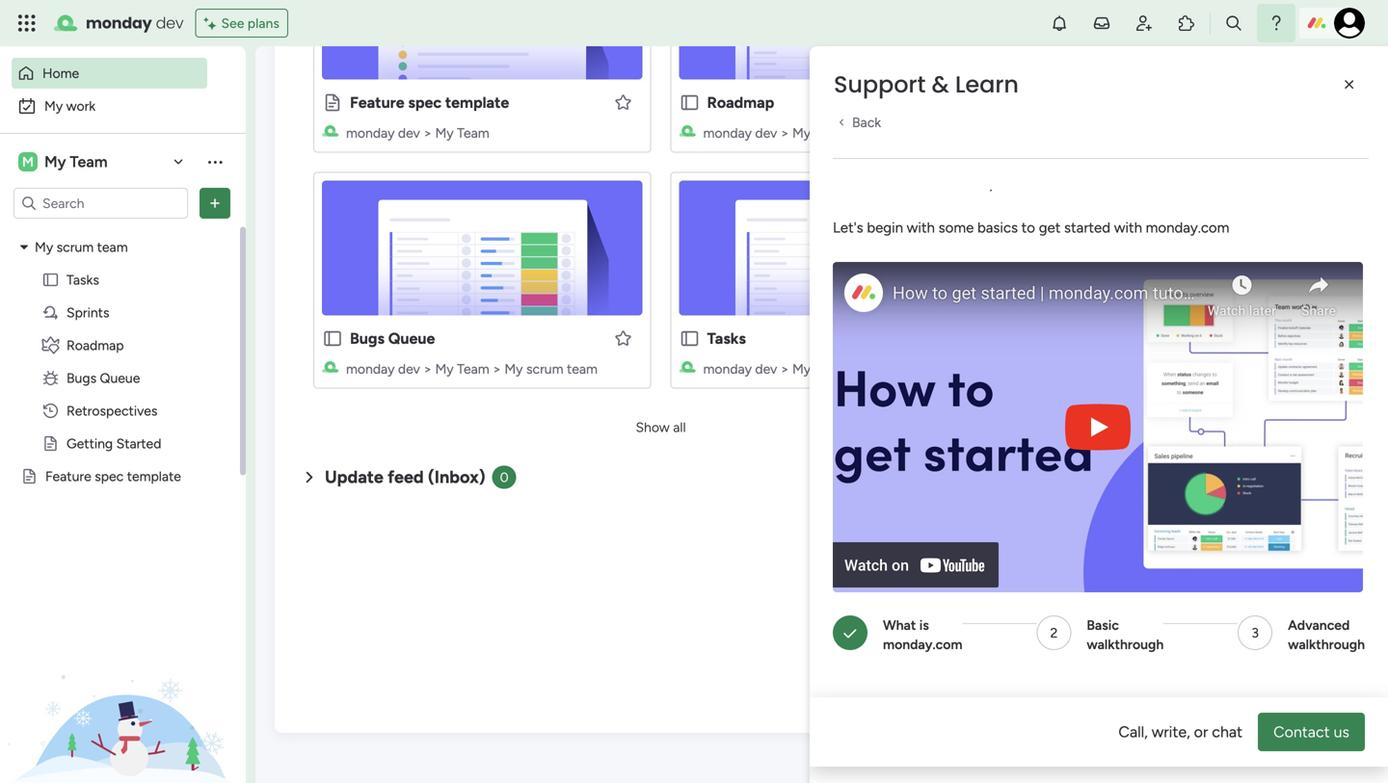 Task type: locate. For each thing, give the bounding box(es) containing it.
monday for feature spec template
[[346, 125, 395, 141]]

1 horizontal spatial getting
[[1146, 491, 1194, 507]]

maria williams image
[[1334, 8, 1365, 39]]

get right and
[[1209, 605, 1229, 622]]

options image
[[205, 194, 225, 213]]

feature spec template down getting started
[[45, 469, 181, 485]]

walkthrough down the basic
[[1087, 637, 1164, 653]]

dev
[[156, 12, 184, 34], [398, 125, 420, 141], [755, 125, 777, 141], [398, 361, 420, 377], [755, 361, 777, 377]]

0 horizontal spatial &
[[932, 68, 949, 101]]

1 horizontal spatial feature spec template
[[350, 94, 509, 112]]

1 vertical spatial contact
[[1274, 723, 1330, 742]]

started right "to"
[[1064, 219, 1111, 237]]

1 horizontal spatial template
[[445, 94, 509, 112]]

&
[[932, 68, 949, 101], [1112, 435, 1122, 453]]

monday.com down the is
[[883, 637, 963, 653]]

contact inside button
[[1274, 723, 1330, 742]]

1 horizontal spatial walkthrough
[[1288, 637, 1365, 653]]

team for tasks
[[814, 361, 847, 377]]

add to favorites image
[[614, 93, 633, 112], [971, 93, 990, 112], [971, 329, 990, 348]]

0 vertical spatial bugs queue
[[350, 330, 435, 348]]

feature spec template up monday dev > my team
[[350, 94, 509, 112]]

scrum for roadmap
[[884, 125, 921, 141]]

install our mobile app link
[[1099, 40, 1359, 62]]

Search in workspace field
[[40, 192, 161, 215]]

public board image for bugs
[[322, 328, 343, 349]]

1 horizontal spatial roadmap
[[707, 94, 774, 112]]

is
[[919, 617, 929, 634]]

learn for help center learn and get support
[[1146, 605, 1180, 622]]

started
[[1064, 219, 1111, 237], [1197, 491, 1242, 507]]

contact sales meet our sales experts
[[1146, 676, 1282, 714]]

1 vertical spatial templates
[[1208, 373, 1277, 391]]

team for bugs queue
[[567, 361, 598, 377]]

1 vertical spatial help
[[1241, 735, 1275, 754]]

1 vertical spatial tasks
[[707, 330, 746, 348]]

template up monday dev > my team
[[445, 94, 509, 112]]

template for public board image corresponding to feature spec template
[[127, 469, 181, 485]]

1 vertical spatial started
[[1197, 491, 1242, 507]]

0 vertical spatial roadmap
[[707, 94, 774, 112]]

1 horizontal spatial bugs
[[350, 330, 385, 348]]

templates down workflow
[[1169, 330, 1238, 349]]

sales up our
[[1200, 676, 1231, 692]]

team for tasks
[[924, 361, 955, 377]]

feature
[[350, 94, 405, 112], [45, 469, 91, 485]]

feature spec template for public board image corresponding to feature spec template
[[45, 469, 181, 485]]

0 horizontal spatial getting
[[67, 436, 113, 452]]

help left center
[[1146, 583, 1175, 600]]

meet
[[1146, 698, 1178, 714]]

1 horizontal spatial feature
[[350, 94, 405, 112]]

& left inspired
[[1112, 435, 1122, 453]]

0 vertical spatial feature
[[350, 94, 405, 112]]

back button
[[833, 112, 887, 133]]

0 vertical spatial getting
[[67, 436, 113, 452]]

learn
[[955, 68, 1019, 101], [1070, 435, 1109, 453], [1146, 513, 1180, 529], [1146, 605, 1180, 622]]

1 horizontal spatial bugs queue
[[350, 330, 435, 348]]

contact
[[1146, 676, 1197, 692], [1274, 723, 1330, 742]]

queue
[[388, 330, 435, 348], [100, 370, 140, 387]]

contact left us
[[1274, 723, 1330, 742]]

my inside list box
[[35, 239, 53, 255]]

1 horizontal spatial started
[[1197, 491, 1242, 507]]

walkthrough
[[1087, 637, 1164, 653], [1288, 637, 1365, 653]]

with inside boost your workflow in minutes with ready-made templates
[[1303, 307, 1333, 326]]

1 vertical spatial roadmap
[[67, 337, 124, 354]]

public board image
[[322, 92, 343, 113], [322, 328, 343, 349], [679, 328, 700, 349]]

& right support
[[932, 68, 949, 101]]

1 vertical spatial &
[[1112, 435, 1122, 453]]

getting
[[67, 436, 113, 452], [1146, 491, 1194, 507]]

feature up monday dev > my team
[[350, 94, 405, 112]]

learn for getting started learn how monday.com works
[[1146, 513, 1180, 529]]

1 horizontal spatial help
[[1241, 735, 1275, 754]]

my team
[[44, 153, 108, 171]]

1 vertical spatial monday.com
[[1212, 513, 1290, 529]]

quick search results list box
[[298, 0, 1024, 412]]

1 horizontal spatial contact
[[1274, 723, 1330, 742]]

2 vertical spatial get
[[1209, 605, 1229, 622]]

spec up monday dev > my team
[[408, 94, 442, 112]]

workspace options image
[[205, 152, 225, 171]]

0 vertical spatial tasks
[[67, 272, 99, 288]]

feature spec template
[[350, 94, 509, 112], [45, 469, 181, 485]]

0 vertical spatial started
[[1064, 219, 1111, 237]]

1 vertical spatial feature spec template
[[45, 469, 181, 485]]

tasks
[[67, 272, 99, 288], [707, 330, 746, 348]]

add to favorites image for feature spec template
[[614, 93, 633, 112]]

monday dev > my team > my scrum team
[[703, 125, 955, 141], [346, 361, 598, 377], [703, 361, 955, 377]]

spec inside the quick search results list box
[[408, 94, 442, 112]]

0 vertical spatial contact
[[1146, 676, 1197, 692]]

get right "to"
[[1039, 219, 1061, 237]]

1 vertical spatial bugs
[[67, 370, 97, 387]]

1 horizontal spatial spec
[[408, 94, 442, 112]]

spec for public board image corresponding to feature spec template
[[95, 469, 124, 485]]

help
[[1146, 583, 1175, 600], [1241, 735, 1275, 754]]

help center element
[[1070, 564, 1359, 641]]

how
[[1183, 513, 1209, 529]]

team
[[457, 125, 489, 141], [814, 125, 847, 141], [70, 153, 108, 171], [457, 361, 489, 377], [814, 361, 847, 377]]

>
[[423, 125, 432, 141], [781, 125, 789, 141], [850, 125, 858, 141], [423, 361, 432, 377], [493, 361, 501, 377], [781, 361, 789, 377], [850, 361, 858, 377]]

0 vertical spatial bugs
[[350, 330, 385, 348]]

public board image
[[679, 92, 700, 113], [41, 271, 60, 289], [41, 435, 60, 453], [20, 468, 39, 486]]

sales up chat
[[1204, 698, 1234, 714]]

help for help center learn and get support
[[1146, 583, 1175, 600]]

2 horizontal spatial with
[[1303, 307, 1333, 326]]

help image
[[1267, 13, 1286, 33]]

monday dev > my team > my scrum team for roadmap
[[703, 125, 955, 141]]

monday.com up workflow
[[1146, 219, 1230, 237]]

walkthrough down advanced
[[1288, 637, 1365, 653]]

template
[[445, 94, 509, 112], [127, 469, 181, 485]]

see
[[221, 15, 244, 31]]

getting started element
[[1070, 471, 1359, 548]]

lottie animation image
[[0, 589, 246, 784]]

option
[[0, 230, 246, 234]]

public board image for tasks
[[41, 271, 60, 289]]

public board image for roadmap
[[679, 92, 700, 113]]

let's begin with some basics to get started with monday.com
[[833, 219, 1230, 237]]

help inside button
[[1241, 735, 1275, 754]]

started up how
[[1197, 491, 1242, 507]]

my scrum team
[[35, 239, 128, 255]]

update
[[325, 467, 384, 488]]

0 vertical spatial spec
[[408, 94, 442, 112]]

0 vertical spatial template
[[445, 94, 509, 112]]

1 horizontal spatial tasks
[[707, 330, 746, 348]]

show
[[636, 419, 670, 436]]

getting started learn how monday.com works
[[1146, 491, 1329, 529]]

monday for bugs queue
[[346, 361, 395, 377]]

1 vertical spatial bugs queue
[[67, 370, 140, 387]]

0 vertical spatial feature spec template
[[350, 94, 509, 112]]

public board image for getting started
[[41, 435, 60, 453]]

team inside workspace selection element
[[70, 153, 108, 171]]

to
[[1022, 219, 1035, 237]]

1 vertical spatial feature
[[45, 469, 91, 485]]

1 vertical spatial getting
[[1146, 491, 1194, 507]]

0 horizontal spatial spec
[[95, 469, 124, 485]]

sales
[[1200, 676, 1231, 692], [1204, 698, 1234, 714]]

1 horizontal spatial queue
[[388, 330, 435, 348]]

2 horizontal spatial get
[[1209, 605, 1229, 622]]

monday
[[86, 12, 152, 34], [346, 125, 395, 141], [703, 125, 752, 141], [346, 361, 395, 377], [703, 361, 752, 377]]

center
[[1178, 583, 1219, 600]]

bugs inside list box
[[67, 370, 97, 387]]

feature down getting started
[[45, 469, 91, 485]]

back
[[852, 114, 881, 131]]

0 vertical spatial help
[[1146, 583, 1175, 600]]

feature spec template for public board icon related to feature
[[350, 94, 509, 112]]

1 horizontal spatial &
[[1112, 435, 1122, 453]]

list box
[[0, 227, 246, 753]]

explore templates button
[[1082, 363, 1348, 401]]

feature inside the quick search results list box
[[350, 94, 405, 112]]

with up your
[[1114, 219, 1142, 237]]

1 walkthrough from the left
[[1087, 637, 1164, 653]]

see plans button
[[195, 9, 288, 38]]

0 horizontal spatial feature spec template
[[45, 469, 181, 485]]

dev for bugs queue
[[398, 361, 420, 377]]

0 horizontal spatial walkthrough
[[1087, 637, 1164, 653]]

feature spec template inside the quick search results list box
[[350, 94, 509, 112]]

& for learn
[[1112, 435, 1122, 453]]

team
[[924, 125, 955, 141], [97, 239, 128, 255], [567, 361, 598, 377], [924, 361, 955, 377]]

experts
[[1237, 698, 1282, 714]]

walkthrough for advanced
[[1288, 637, 1365, 653]]

work
[[66, 98, 96, 114]]

2 vertical spatial monday.com
[[883, 637, 963, 653]]

1 vertical spatial get
[[1126, 435, 1150, 453]]

basics
[[978, 219, 1018, 237]]

0 horizontal spatial with
[[907, 219, 935, 237]]

3 button
[[1238, 616, 1273, 651]]

scrum for bugs queue
[[526, 361, 564, 377]]

boost
[[1082, 307, 1122, 326]]

monday.com
[[1146, 219, 1230, 237], [1212, 513, 1290, 529], [883, 637, 963, 653]]

open update feed (inbox) image
[[298, 466, 321, 489]]

0 vertical spatial templates
[[1169, 330, 1238, 349]]

team for feature spec template
[[457, 125, 489, 141]]

some
[[939, 219, 974, 237]]

install
[[1118, 42, 1156, 60]]

started inside the getting started learn how monday.com works
[[1197, 491, 1242, 507]]

learn inside the getting started learn how monday.com works
[[1146, 513, 1180, 529]]

template down the started
[[127, 469, 181, 485]]

0 horizontal spatial started
[[1064, 219, 1111, 237]]

dev for feature spec template
[[398, 125, 420, 141]]

2 walkthrough from the left
[[1288, 637, 1365, 653]]

bugs
[[350, 330, 385, 348], [67, 370, 97, 387]]

help down experts
[[1241, 735, 1275, 754]]

1 vertical spatial queue
[[100, 370, 140, 387]]

1 vertical spatial spec
[[95, 469, 124, 485]]

see plans
[[221, 15, 279, 31]]

0 horizontal spatial help
[[1146, 583, 1175, 600]]

circle o image
[[1099, 44, 1111, 59]]

templates right explore
[[1208, 373, 1277, 391]]

0 horizontal spatial roadmap
[[67, 337, 124, 354]]

call, write, or chat
[[1119, 723, 1243, 742]]

mobile
[[1187, 42, 1231, 60]]

bugs queue
[[350, 330, 435, 348], [67, 370, 140, 387]]

team for roadmap
[[924, 125, 955, 141]]

help inside help center learn and get support
[[1146, 583, 1175, 600]]

our
[[1160, 42, 1184, 60]]

public board image for feature spec template
[[20, 468, 39, 486]]

1 vertical spatial template
[[127, 469, 181, 485]]

help button
[[1224, 729, 1292, 761]]

0 vertical spatial queue
[[388, 330, 435, 348]]

template inside the quick search results list box
[[445, 94, 509, 112]]

learn for support & learn
[[955, 68, 1019, 101]]

0 horizontal spatial feature
[[45, 469, 91, 485]]

ready-
[[1082, 330, 1127, 349]]

0 horizontal spatial contact
[[1146, 676, 1197, 692]]

support & learn
[[834, 68, 1019, 101]]

learn inside help center learn and get support
[[1146, 605, 1180, 622]]

get left inspired
[[1126, 435, 1150, 453]]

0 vertical spatial get
[[1039, 219, 1061, 237]]

with left some
[[907, 219, 935, 237]]

getting inside the getting started learn how monday.com works
[[1146, 491, 1194, 507]]

what is monday.com button
[[833, 616, 963, 658]]

getting down retrospectives
[[67, 436, 113, 452]]

get
[[1039, 219, 1061, 237], [1126, 435, 1150, 453], [1209, 605, 1229, 622]]

spec
[[408, 94, 442, 112], [95, 469, 124, 485]]

0 horizontal spatial template
[[127, 469, 181, 485]]

begin
[[867, 219, 903, 237]]

contact inside contact sales meet our sales experts
[[1146, 676, 1197, 692]]

scrum for tasks
[[884, 361, 921, 377]]

1 horizontal spatial with
[[1114, 219, 1142, 237]]

team inside list box
[[97, 239, 128, 255]]

my
[[44, 98, 63, 114], [435, 125, 454, 141], [792, 125, 811, 141], [862, 125, 880, 141], [44, 153, 66, 171], [35, 239, 53, 255], [435, 361, 454, 377], [505, 361, 523, 377], [792, 361, 811, 377], [862, 361, 880, 377]]

help center learn and get support
[[1146, 583, 1280, 622]]

getting up how
[[1146, 491, 1194, 507]]

monday.com right how
[[1212, 513, 1290, 529]]

0 vertical spatial &
[[932, 68, 949, 101]]

team for bugs queue
[[457, 361, 489, 377]]

spec down getting started
[[95, 469, 124, 485]]

contact up meet
[[1146, 676, 1197, 692]]

monday for roadmap
[[703, 125, 752, 141]]

workflow
[[1160, 307, 1224, 326]]

get inside help center learn and get support
[[1209, 605, 1229, 622]]

learn & get inspired
[[1070, 435, 1209, 453]]

0 horizontal spatial bugs
[[67, 370, 97, 387]]

with right minutes
[[1303, 307, 1333, 326]]



Task type: vqa. For each thing, say whether or not it's contained in the screenshot.
the leftmost Public board icon
yes



Task type: describe. For each thing, give the bounding box(es) containing it.
0 horizontal spatial bugs queue
[[67, 370, 140, 387]]

show all
[[636, 419, 686, 436]]

inbox image
[[1092, 13, 1112, 33]]

explore templates
[[1152, 373, 1277, 391]]

feature for public board icon related to feature
[[350, 94, 405, 112]]

support
[[1232, 605, 1280, 622]]

bugs queue inside the quick search results list box
[[350, 330, 435, 348]]

monday dev > my team > my scrum team for tasks
[[703, 361, 955, 377]]

what is monday.com
[[883, 617, 963, 653]]

what
[[883, 617, 916, 634]]

retrospectives
[[67, 403, 157, 419]]

team for roadmap
[[814, 125, 847, 141]]

in
[[1228, 307, 1240, 326]]

0 horizontal spatial queue
[[100, 370, 140, 387]]

search everything image
[[1224, 13, 1244, 33]]

0 horizontal spatial tasks
[[67, 272, 99, 288]]

add to favorites image for tasks
[[971, 329, 990, 348]]

home
[[42, 65, 79, 81]]

feature for public board image corresponding to feature spec template
[[45, 469, 91, 485]]

2
[[1050, 625, 1058, 642]]

or
[[1194, 723, 1208, 742]]

0 vertical spatial monday.com
[[1146, 219, 1230, 237]]

monday.com inside button
[[883, 637, 963, 653]]

select product image
[[17, 13, 37, 33]]

workspace selection element
[[18, 150, 110, 174]]

update feed (inbox)
[[325, 467, 486, 488]]

add to favorites image
[[614, 329, 633, 348]]

& for support
[[932, 68, 949, 101]]

roadmap inside the quick search results list box
[[707, 94, 774, 112]]

chat
[[1212, 723, 1243, 742]]

m
[[22, 154, 34, 170]]

write,
[[1152, 723, 1190, 742]]

app
[[1235, 42, 1261, 60]]

contact for contact us
[[1274, 723, 1330, 742]]

my inside workspace selection element
[[44, 153, 66, 171]]

help for help
[[1241, 735, 1275, 754]]

queue inside the quick search results list box
[[388, 330, 435, 348]]

0
[[500, 469, 509, 486]]

list box containing my scrum team
[[0, 227, 246, 753]]

0 vertical spatial sales
[[1200, 676, 1231, 692]]

your
[[1126, 307, 1156, 326]]

us
[[1334, 723, 1350, 742]]

(inbox)
[[428, 467, 486, 488]]

home option
[[12, 58, 207, 89]]

works
[[1293, 513, 1329, 529]]

advanced
[[1288, 617, 1350, 634]]

monday for tasks
[[703, 361, 752, 377]]

my work option
[[12, 91, 207, 121]]

explore
[[1152, 373, 1204, 391]]

invite members image
[[1135, 13, 1154, 33]]

dev for tasks
[[755, 361, 777, 377]]

boost your workflow in minutes with ready-made templates
[[1082, 307, 1333, 349]]

my work
[[44, 98, 96, 114]]

getting for getting started learn how monday.com works
[[1146, 491, 1194, 507]]

spec for public board icon related to feature
[[408, 94, 442, 112]]

basic walkthrough
[[1087, 617, 1164, 653]]

let's
[[833, 219, 863, 237]]

1 vertical spatial sales
[[1204, 698, 1234, 714]]

contact us button
[[1258, 713, 1365, 752]]

advanced walkthrough
[[1288, 617, 1365, 653]]

lottie animation element
[[0, 589, 246, 784]]

dev for roadmap
[[755, 125, 777, 141]]

monday dev > my team > my scrum team for bugs queue
[[346, 361, 598, 377]]

2 button
[[1037, 616, 1071, 651]]

feed
[[388, 467, 424, 488]]

my work link
[[12, 91, 207, 121]]

3
[[1252, 625, 1259, 642]]

notifications image
[[1050, 13, 1069, 33]]

install our mobile app
[[1118, 42, 1261, 60]]

sprints
[[67, 305, 109, 321]]

contact sales element
[[1070, 656, 1359, 733]]

support
[[834, 68, 926, 101]]

templates inside button
[[1208, 373, 1277, 391]]

tasks inside the quick search results list box
[[707, 330, 746, 348]]

basic
[[1087, 617, 1119, 634]]

monday dev > my team
[[346, 125, 489, 141]]

roadmap inside list box
[[67, 337, 124, 354]]

our
[[1181, 698, 1201, 714]]

walkthrough for basic
[[1087, 637, 1164, 653]]

my inside option
[[44, 98, 63, 114]]

contact us
[[1274, 723, 1350, 742]]

templates inside boost your workflow in minutes with ready-made templates
[[1169, 330, 1238, 349]]

caret down image
[[20, 241, 28, 254]]

0 horizontal spatial get
[[1039, 219, 1061, 237]]

add to favorites image for roadmap
[[971, 93, 990, 112]]

show all button
[[628, 412, 694, 443]]

getting for getting started
[[67, 436, 113, 452]]

templates image image
[[1087, 156, 1342, 290]]

call,
[[1119, 723, 1148, 742]]

monday dev
[[86, 12, 184, 34]]

all
[[673, 419, 686, 436]]

bugs inside the quick search results list box
[[350, 330, 385, 348]]

1 horizontal spatial get
[[1126, 435, 1150, 453]]

home link
[[12, 58, 207, 89]]

monday.com inside the getting started learn how monday.com works
[[1212, 513, 1290, 529]]

minutes
[[1244, 307, 1299, 326]]

template for public board icon related to feature
[[445, 94, 509, 112]]

and
[[1183, 605, 1205, 622]]

public board image for feature
[[322, 92, 343, 113]]

apps image
[[1177, 13, 1196, 33]]

made
[[1127, 330, 1165, 349]]

getting started
[[67, 436, 161, 452]]

contact for contact sales meet our sales experts
[[1146, 676, 1197, 692]]

plans
[[248, 15, 279, 31]]

workspace image
[[18, 151, 38, 173]]

inspired
[[1153, 435, 1209, 453]]

started
[[116, 436, 161, 452]]



